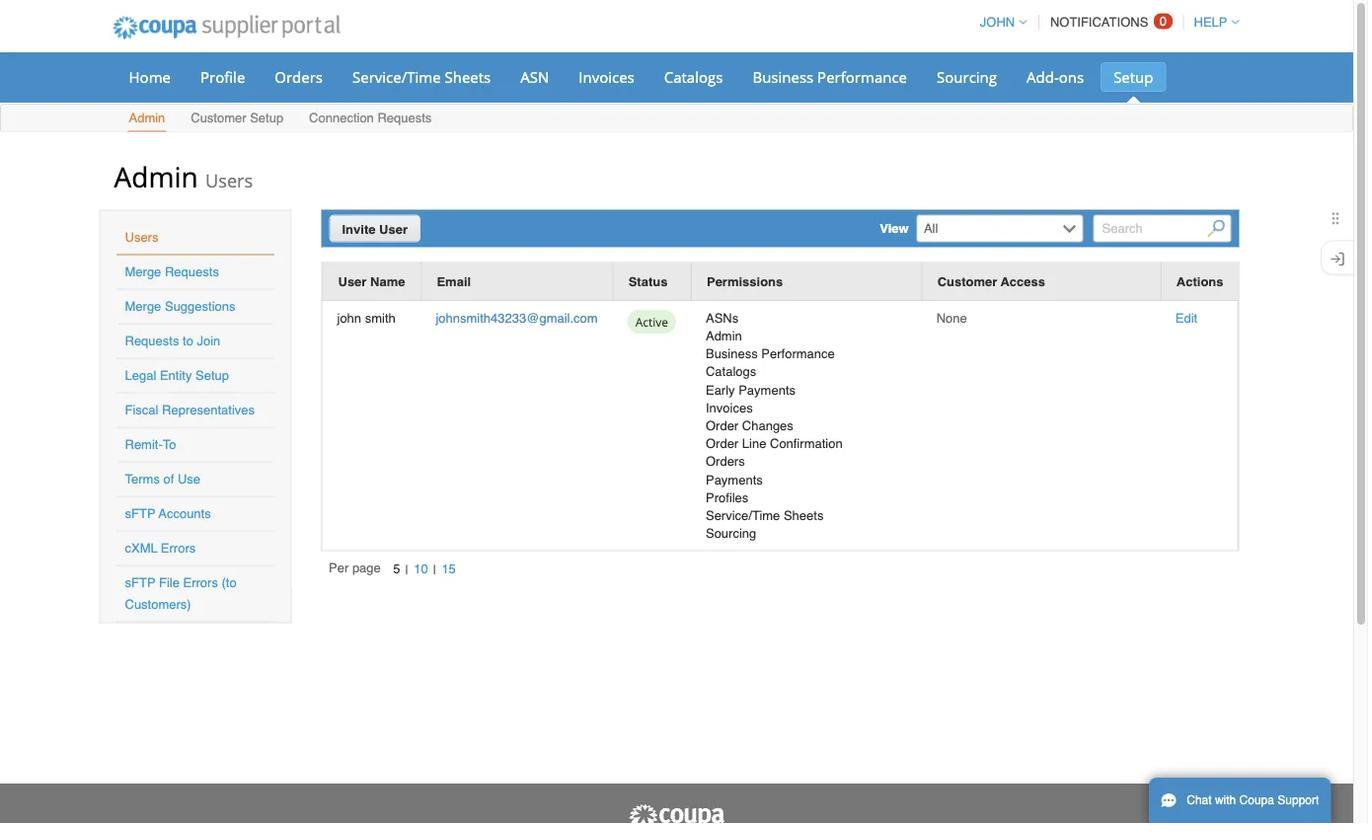 Task type: locate. For each thing, give the bounding box(es) containing it.
sourcing inside asns admin business performance catalogs early payments invoices order changes order line confirmation orders payments profiles service/time sheets sourcing
[[706, 526, 757, 541]]

orders inside orders link
[[275, 67, 323, 87]]

sheets down confirmation on the bottom right of page
[[784, 508, 824, 523]]

home
[[129, 67, 171, 87]]

service/time sheets
[[353, 67, 491, 87]]

0 vertical spatial invoices
[[579, 67, 635, 87]]

sftp file errors (to customers) link
[[125, 576, 237, 612]]

0 horizontal spatial |
[[406, 563, 409, 577]]

1 horizontal spatial coupa supplier portal image
[[628, 804, 726, 824]]

2 merge from the top
[[125, 299, 161, 314]]

1 vertical spatial orders
[[706, 454, 745, 469]]

1 vertical spatial business
[[706, 347, 758, 361]]

0
[[1160, 14, 1168, 29]]

1 horizontal spatial sourcing
[[937, 67, 998, 87]]

0 vertical spatial errors
[[161, 541, 196, 556]]

john link
[[972, 15, 1027, 30]]

0 vertical spatial john
[[981, 15, 1016, 30]]

service/time up connection requests
[[353, 67, 441, 87]]

active
[[636, 314, 669, 330]]

customer up the none on the top right
[[938, 275, 998, 289]]

user left name
[[338, 275, 367, 289]]

2 vertical spatial admin
[[706, 329, 743, 343]]

0 vertical spatial payments
[[739, 383, 796, 397]]

0 horizontal spatial navigation
[[329, 559, 461, 581]]

customer setup
[[191, 111, 284, 125]]

1 vertical spatial sourcing
[[706, 526, 757, 541]]

1 vertical spatial payments
[[706, 472, 763, 487]]

cxml
[[125, 541, 158, 556]]

catalogs link
[[652, 62, 736, 92]]

navigation containing per page
[[329, 559, 461, 581]]

1 vertical spatial sftp
[[125, 576, 156, 591]]

users down customer setup link
[[205, 168, 253, 193]]

1 vertical spatial catalogs
[[706, 365, 757, 379]]

admin down home link
[[129, 111, 165, 125]]

0 vertical spatial user
[[379, 222, 408, 237]]

orders
[[275, 67, 323, 87], [706, 454, 745, 469]]

coupa supplier portal image
[[99, 3, 354, 52], [628, 804, 726, 824]]

terms
[[125, 472, 160, 487]]

1 horizontal spatial users
[[205, 168, 253, 193]]

user inside 'button'
[[338, 275, 367, 289]]

0 vertical spatial admin
[[129, 111, 165, 125]]

2 horizontal spatial setup
[[1114, 67, 1154, 87]]

2 vertical spatial requests
[[125, 334, 179, 349]]

requests down service/time sheets link
[[378, 111, 432, 125]]

1 vertical spatial navigation
[[329, 559, 461, 581]]

admin down asns
[[706, 329, 743, 343]]

0 vertical spatial sourcing
[[937, 67, 998, 87]]

john for john smith
[[337, 311, 362, 325]]

service/time
[[353, 67, 441, 87], [706, 508, 781, 523]]

0 vertical spatial customer
[[191, 111, 247, 125]]

sftp up the customers)
[[125, 576, 156, 591]]

1 vertical spatial order
[[706, 436, 739, 451]]

john left smith
[[337, 311, 362, 325]]

requests up the suggestions
[[165, 265, 219, 280]]

users inside admin users
[[205, 168, 253, 193]]

invoices down "early"
[[706, 401, 753, 415]]

users up merge requests
[[125, 230, 158, 245]]

sourcing down profiles
[[706, 526, 757, 541]]

1 merge from the top
[[125, 265, 161, 280]]

profile
[[201, 67, 245, 87]]

1 vertical spatial errors
[[183, 576, 218, 591]]

navigation
[[972, 3, 1240, 41], [329, 559, 461, 581]]

0 horizontal spatial user
[[338, 275, 367, 289]]

user right invite
[[379, 222, 408, 237]]

business down asns
[[706, 347, 758, 361]]

0 horizontal spatial users
[[125, 230, 158, 245]]

asn
[[521, 67, 549, 87]]

2 order from the top
[[706, 436, 739, 451]]

merge suggestions
[[125, 299, 236, 314]]

performance inside asns admin business performance catalogs early payments invoices order changes order line confirmation orders payments profiles service/time sheets sourcing
[[762, 347, 835, 361]]

errors left (to
[[183, 576, 218, 591]]

merge down merge requests
[[125, 299, 161, 314]]

1 vertical spatial service/time
[[706, 508, 781, 523]]

0 vertical spatial business
[[753, 67, 814, 87]]

0 vertical spatial order
[[706, 418, 739, 433]]

service/time down profiles
[[706, 508, 781, 523]]

admin down admin link on the top of the page
[[114, 158, 198, 195]]

1 vertical spatial performance
[[762, 347, 835, 361]]

0 horizontal spatial sheets
[[445, 67, 491, 87]]

users link
[[125, 230, 158, 245]]

view
[[880, 221, 909, 236]]

1 horizontal spatial orders
[[706, 454, 745, 469]]

payments up changes
[[739, 383, 796, 397]]

0 vertical spatial orders
[[275, 67, 323, 87]]

legal entity setup link
[[125, 368, 229, 383]]

0 horizontal spatial service/time
[[353, 67, 441, 87]]

of
[[163, 472, 174, 487]]

0 horizontal spatial customer
[[191, 111, 247, 125]]

1 horizontal spatial user
[[379, 222, 408, 237]]

user
[[379, 222, 408, 237], [338, 275, 367, 289]]

invoices right the asn
[[579, 67, 635, 87]]

1 vertical spatial requests
[[165, 265, 219, 280]]

requests left to
[[125, 334, 179, 349]]

performance
[[818, 67, 908, 87], [762, 347, 835, 361]]

1 vertical spatial merge
[[125, 299, 161, 314]]

15 button
[[437, 559, 461, 580]]

order left line
[[706, 436, 739, 451]]

profiles
[[706, 490, 749, 505]]

0 horizontal spatial orders
[[275, 67, 323, 87]]

chat with coupa support
[[1187, 794, 1320, 808]]

invite
[[342, 222, 376, 237]]

setup down join
[[196, 368, 229, 383]]

errors inside sftp file errors (to customers)
[[183, 576, 218, 591]]

legal
[[125, 368, 156, 383]]

business right the "catalogs" link
[[753, 67, 814, 87]]

coupa
[[1240, 794, 1275, 808]]

orders down line
[[706, 454, 745, 469]]

connection requests
[[309, 111, 432, 125]]

order down "early"
[[706, 418, 739, 433]]

2 vertical spatial setup
[[196, 368, 229, 383]]

| right 10
[[433, 563, 437, 577]]

| right 5
[[406, 563, 409, 577]]

none
[[937, 311, 968, 325]]

1 horizontal spatial invoices
[[706, 401, 753, 415]]

confirmation
[[770, 436, 843, 451]]

entity
[[160, 368, 192, 383]]

1 horizontal spatial service/time
[[706, 508, 781, 523]]

admin
[[129, 111, 165, 125], [114, 158, 198, 195], [706, 329, 743, 343]]

sftp up cxml
[[125, 507, 156, 522]]

customer down profile link
[[191, 111, 247, 125]]

0 horizontal spatial sourcing
[[706, 526, 757, 541]]

1 vertical spatial setup
[[250, 111, 284, 125]]

suggestions
[[165, 299, 236, 314]]

1 horizontal spatial navigation
[[972, 3, 1240, 41]]

orders up connection on the top left of page
[[275, 67, 323, 87]]

1 vertical spatial sheets
[[784, 508, 824, 523]]

errors down accounts
[[161, 541, 196, 556]]

setup down orders link
[[250, 111, 284, 125]]

10 button
[[409, 559, 433, 580]]

remit-
[[125, 438, 163, 452]]

errors
[[161, 541, 196, 556], [183, 576, 218, 591]]

setup down notifications 0 at the top right
[[1114, 67, 1154, 87]]

customer for customer setup
[[191, 111, 247, 125]]

1 vertical spatial user
[[338, 275, 367, 289]]

|
[[406, 563, 409, 577], [433, 563, 437, 577]]

1 vertical spatial customer
[[938, 275, 998, 289]]

0 horizontal spatial setup
[[196, 368, 229, 383]]

catalogs right invoices link
[[664, 67, 723, 87]]

catalogs up "early"
[[706, 365, 757, 379]]

5 button
[[388, 559, 406, 580]]

terms of use
[[125, 472, 201, 487]]

service/time sheets link
[[340, 62, 504, 92]]

asns admin business performance catalogs early payments invoices order changes order line confirmation orders payments profiles service/time sheets sourcing
[[706, 311, 843, 541]]

sftp
[[125, 507, 156, 522], [125, 576, 156, 591]]

0 vertical spatial service/time
[[353, 67, 441, 87]]

1 horizontal spatial customer
[[938, 275, 998, 289]]

2 sftp from the top
[[125, 576, 156, 591]]

1 vertical spatial admin
[[114, 158, 198, 195]]

1 vertical spatial john
[[337, 311, 362, 325]]

1 | from the left
[[406, 563, 409, 577]]

merge for merge suggestions
[[125, 299, 161, 314]]

1 horizontal spatial sheets
[[784, 508, 824, 523]]

sourcing
[[937, 67, 998, 87], [706, 526, 757, 541]]

15
[[442, 562, 456, 577]]

1 horizontal spatial john
[[981, 15, 1016, 30]]

requests
[[378, 111, 432, 125], [165, 265, 219, 280], [125, 334, 179, 349]]

business inside asns admin business performance catalogs early payments invoices order changes order line confirmation orders payments profiles service/time sheets sourcing
[[706, 347, 758, 361]]

0 horizontal spatial invoices
[[579, 67, 635, 87]]

sftp accounts link
[[125, 507, 211, 522]]

0 vertical spatial navigation
[[972, 3, 1240, 41]]

setup
[[1114, 67, 1154, 87], [250, 111, 284, 125], [196, 368, 229, 383]]

payments up profiles
[[706, 472, 763, 487]]

sourcing down john 'link'
[[937, 67, 998, 87]]

sheets left the asn
[[445, 67, 491, 87]]

0 vertical spatial requests
[[378, 111, 432, 125]]

setup link
[[1101, 62, 1167, 92]]

merge down users link
[[125, 265, 161, 280]]

permissions button
[[707, 272, 784, 292]]

0 vertical spatial users
[[205, 168, 253, 193]]

status
[[629, 275, 668, 289]]

order
[[706, 418, 739, 433], [706, 436, 739, 451]]

catalogs
[[664, 67, 723, 87], [706, 365, 757, 379]]

remit-to
[[125, 438, 176, 452]]

0 horizontal spatial john
[[337, 311, 362, 325]]

business
[[753, 67, 814, 87], [706, 347, 758, 361]]

View text field
[[919, 216, 1059, 241]]

john up the sourcing link
[[981, 15, 1016, 30]]

requests for connection requests
[[378, 111, 432, 125]]

sftp inside sftp file errors (to customers)
[[125, 576, 156, 591]]

customer inside button
[[938, 275, 998, 289]]

1 order from the top
[[706, 418, 739, 433]]

0 vertical spatial sftp
[[125, 507, 156, 522]]

0 vertical spatial merge
[[125, 265, 161, 280]]

join
[[197, 334, 221, 349]]

edit
[[1176, 311, 1198, 325]]

0 vertical spatial sheets
[[445, 67, 491, 87]]

1 horizontal spatial |
[[433, 563, 437, 577]]

chat with coupa support button
[[1150, 778, 1332, 824]]

0 horizontal spatial coupa supplier portal image
[[99, 3, 354, 52]]

admin inside asns admin business performance catalogs early payments invoices order changes order line confirmation orders payments profiles service/time sheets sourcing
[[706, 329, 743, 343]]

email button
[[437, 272, 471, 292]]

per page
[[329, 561, 381, 575]]

1 sftp from the top
[[125, 507, 156, 522]]

customers)
[[125, 598, 191, 612]]

1 horizontal spatial setup
[[250, 111, 284, 125]]

1 vertical spatial invoices
[[706, 401, 753, 415]]

customer
[[191, 111, 247, 125], [938, 275, 998, 289]]



Task type: describe. For each thing, give the bounding box(es) containing it.
cxml errors
[[125, 541, 196, 556]]

admin for admin users
[[114, 158, 198, 195]]

help link
[[1186, 15, 1240, 30]]

invoices link
[[566, 62, 648, 92]]

name
[[370, 275, 405, 289]]

customer setup link
[[190, 106, 285, 132]]

per
[[329, 561, 349, 575]]

1 vertical spatial coupa supplier portal image
[[628, 804, 726, 824]]

business performance link
[[740, 62, 921, 92]]

orders link
[[262, 62, 336, 92]]

chat
[[1187, 794, 1213, 808]]

add-ons
[[1027, 67, 1085, 87]]

(to
[[222, 576, 237, 591]]

2 | from the left
[[433, 563, 437, 577]]

user inside 'link'
[[379, 222, 408, 237]]

johnsmith43233@gmail.com
[[436, 311, 598, 325]]

invite user link
[[329, 215, 421, 242]]

Search text field
[[1094, 215, 1232, 242]]

fiscal representatives link
[[125, 403, 255, 418]]

line
[[743, 436, 767, 451]]

permissions
[[707, 275, 784, 289]]

sftp for sftp file errors (to customers)
[[125, 576, 156, 591]]

admin for admin
[[129, 111, 165, 125]]

business inside business performance link
[[753, 67, 814, 87]]

sftp for sftp accounts
[[125, 507, 156, 522]]

navigation containing notifications 0
[[972, 3, 1240, 41]]

notifications 0
[[1051, 14, 1168, 30]]

connection requests link
[[308, 106, 433, 132]]

actions
[[1177, 274, 1224, 289]]

service/time inside service/time sheets link
[[353, 67, 441, 87]]

10
[[414, 562, 428, 577]]

with
[[1216, 794, 1237, 808]]

remit-to link
[[125, 438, 176, 452]]

smith
[[365, 311, 396, 325]]

sftp file errors (to customers)
[[125, 576, 237, 612]]

user name
[[338, 275, 405, 289]]

access
[[1001, 275, 1046, 289]]

email
[[437, 275, 471, 289]]

representatives
[[162, 403, 255, 418]]

customer access
[[938, 275, 1046, 289]]

customer for customer access
[[938, 275, 998, 289]]

merge suggestions link
[[125, 299, 236, 314]]

search image
[[1208, 220, 1226, 238]]

0 vertical spatial setup
[[1114, 67, 1154, 87]]

add-ons link
[[1014, 62, 1097, 92]]

admin users
[[114, 158, 253, 195]]

orders inside asns admin business performance catalogs early payments invoices order changes order line confirmation orders payments profiles service/time sheets sourcing
[[706, 454, 745, 469]]

early
[[706, 383, 735, 397]]

john smith
[[337, 311, 396, 325]]

notifications
[[1051, 15, 1149, 30]]

active button
[[628, 309, 677, 339]]

edit link
[[1176, 311, 1198, 325]]

cxml errors link
[[125, 541, 196, 556]]

fiscal representatives
[[125, 403, 255, 418]]

user name button
[[338, 272, 405, 292]]

terms of use link
[[125, 472, 201, 487]]

requests for merge requests
[[165, 265, 219, 280]]

merge for merge requests
[[125, 265, 161, 280]]

add-
[[1027, 67, 1060, 87]]

asns
[[706, 311, 739, 325]]

status button
[[629, 272, 668, 292]]

requests to join
[[125, 334, 221, 349]]

home link
[[116, 62, 184, 92]]

1 vertical spatial users
[[125, 230, 158, 245]]

merge requests
[[125, 265, 219, 280]]

5 | 10 | 15
[[393, 562, 456, 577]]

asn link
[[508, 62, 562, 92]]

admin link
[[128, 106, 166, 132]]

john for john
[[981, 15, 1016, 30]]

changes
[[743, 418, 794, 433]]

0 vertical spatial coupa supplier portal image
[[99, 3, 354, 52]]

sourcing link
[[925, 62, 1010, 92]]

file
[[159, 576, 180, 591]]

support
[[1278, 794, 1320, 808]]

fiscal
[[125, 403, 158, 418]]

merge requests link
[[125, 265, 219, 280]]

0 vertical spatial performance
[[818, 67, 908, 87]]

invite user
[[342, 222, 408, 237]]

help
[[1195, 15, 1228, 30]]

connection
[[309, 111, 374, 125]]

requests to join link
[[125, 334, 221, 349]]

business performance
[[753, 67, 908, 87]]

to
[[183, 334, 193, 349]]

accounts
[[159, 507, 211, 522]]

service/time inside asns admin business performance catalogs early payments invoices order changes order line confirmation orders payments profiles service/time sheets sourcing
[[706, 508, 781, 523]]

5
[[393, 562, 400, 577]]

page
[[352, 561, 381, 575]]

invoices inside asns admin business performance catalogs early payments invoices order changes order line confirmation orders payments profiles service/time sheets sourcing
[[706, 401, 753, 415]]

0 vertical spatial catalogs
[[664, 67, 723, 87]]

catalogs inside asns admin business performance catalogs early payments invoices order changes order line confirmation orders payments profiles service/time sheets sourcing
[[706, 365, 757, 379]]

sftp accounts
[[125, 507, 211, 522]]

legal entity setup
[[125, 368, 229, 383]]

use
[[178, 472, 201, 487]]

sheets inside asns admin business performance catalogs early payments invoices order changes order line confirmation orders payments profiles service/time sheets sourcing
[[784, 508, 824, 523]]

customer access button
[[938, 272, 1046, 292]]



Task type: vqa. For each thing, say whether or not it's contained in the screenshot.
2nd Manage from the bottom
no



